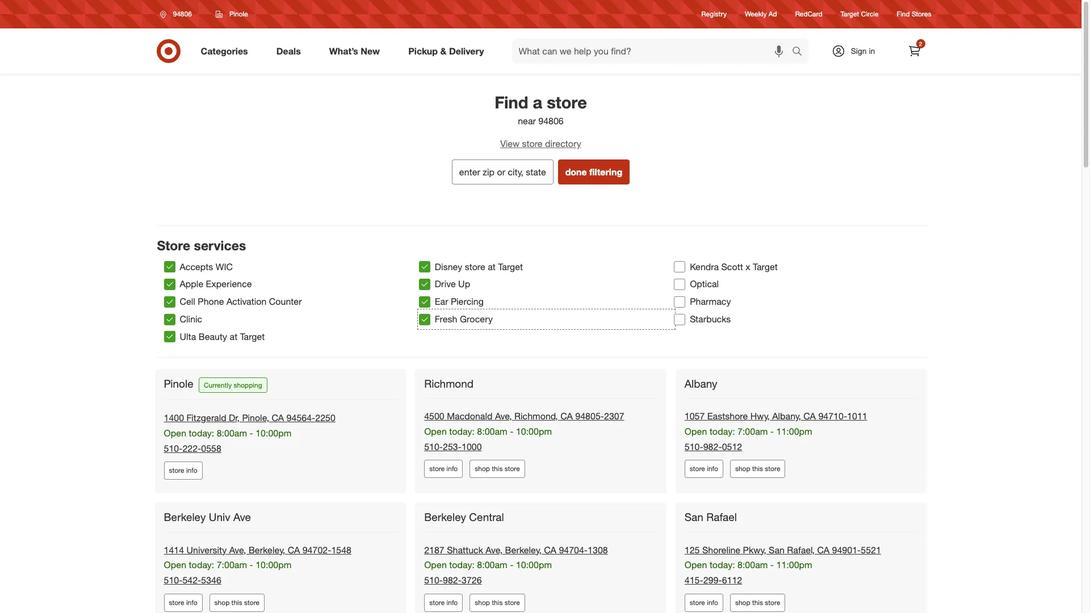 Task type: vqa. For each thing, say whether or not it's contained in the screenshot.


Task type: locate. For each thing, give the bounding box(es) containing it.
510- inside 1400 fitzgerald dr, pinole, ca 94564-2250 open today: 8:00am - 10:00pm 510-222-0558
[[164, 443, 183, 454]]

experience
[[206, 279, 252, 290]]

open inside 1400 fitzgerald dr, pinole, ca 94564-2250 open today: 8:00am - 10:00pm 510-222-0558
[[164, 428, 186, 439]]

10:00pm inside 2187 shattuck ave, berkeley, ca 94704-1308 open today: 8:00am - 10:00pm 510-982-3726
[[516, 560, 552, 571]]

store info for pinole
[[169, 467, 197, 475]]

store info
[[429, 465, 458, 473], [690, 465, 718, 473], [169, 467, 197, 475], [169, 599, 197, 607], [429, 599, 458, 607], [690, 599, 718, 607]]

ca inside 1400 fitzgerald dr, pinole, ca 94564-2250 open today: 8:00am - 10:00pm 510-222-0558
[[272, 412, 284, 424]]

2187
[[424, 544, 445, 556]]

near
[[518, 115, 536, 127]]

filtering
[[590, 166, 623, 178]]

shop this store button for albany
[[730, 460, 786, 478]]

currently shopping
[[204, 381, 262, 389]]

415-
[[685, 575, 704, 586]]

berkeley, inside 2187 shattuck ave, berkeley, ca 94704-1308 open today: 8:00am - 10:00pm 510-982-3726
[[505, 544, 542, 556]]

open down the 4500
[[424, 426, 447, 437]]

ca left the 94704-
[[544, 544, 557, 556]]

open inside the '1057 eastshore hwy, albany, ca 94710-1011 open today: 7:00am - 11:00pm 510-982-0512'
[[685, 426, 707, 437]]

0 vertical spatial 7:00am
[[738, 426, 768, 437]]

1 horizontal spatial 94806
[[539, 115, 564, 127]]

1 berkeley, from the left
[[249, 544, 285, 556]]

510- for berkeley univ ave
[[164, 575, 183, 586]]

982- for berkeley central
[[443, 575, 462, 586]]

982- down shattuck in the bottom left of the page
[[443, 575, 462, 586]]

8:00am inside 2187 shattuck ave, berkeley, ca 94704-1308 open today: 8:00am - 10:00pm 510-982-3726
[[477, 560, 508, 571]]

94806 inside find a store near 94806
[[539, 115, 564, 127]]

2 berkeley, from the left
[[505, 544, 542, 556]]

1548
[[331, 544, 352, 556]]

125
[[685, 544, 700, 556]]

Optical checkbox
[[674, 279, 686, 290]]

- for albany
[[771, 426, 774, 437]]

today: down eastshore
[[710, 426, 735, 437]]

ca right pinole,
[[272, 412, 284, 424]]

ca left 94702-
[[288, 544, 300, 556]]

0 horizontal spatial pinole
[[164, 377, 193, 390]]

shop this store button down 1000
[[470, 460, 525, 478]]

info for berkeley univ ave
[[186, 599, 197, 607]]

1 horizontal spatial berkeley
[[424, 511, 466, 524]]

0 vertical spatial pinole
[[229, 10, 248, 18]]

shop down '6112'
[[735, 599, 751, 607]]

- for berkeley univ ave
[[250, 560, 253, 571]]

0 vertical spatial at
[[488, 261, 496, 272]]

store inside "group"
[[465, 261, 485, 272]]

- down 1400 fitzgerald dr, pinole, ca 94564-2250 link
[[250, 428, 253, 439]]

1 vertical spatial 11:00pm
[[777, 560, 813, 571]]

7:00am inside the '1057 eastshore hwy, albany, ca 94710-1011 open today: 7:00am - 11:00pm 510-982-0512'
[[738, 426, 768, 437]]

1 vertical spatial san
[[769, 544, 785, 556]]

- for richmond
[[510, 426, 514, 437]]

1 vertical spatial 982-
[[443, 575, 462, 586]]

shop for albany
[[735, 465, 751, 473]]

10:00pm down pinole,
[[256, 428, 292, 439]]

pinole up categories link
[[229, 10, 248, 18]]

0 horizontal spatial at
[[230, 331, 238, 342]]

8:00am down pkwy,
[[738, 560, 768, 571]]

rafael,
[[787, 544, 815, 556]]

san rafael link
[[685, 511, 739, 524]]

store info link
[[424, 460, 463, 478], [685, 460, 723, 478], [164, 462, 203, 480], [164, 594, 203, 612], [424, 594, 463, 612], [685, 594, 723, 612]]

accepts wic
[[180, 261, 233, 272]]

store down 542- at the bottom of page
[[169, 599, 184, 607]]

richmond,
[[515, 411, 558, 422]]

shop this store button down 3726
[[470, 594, 525, 612]]

open down 2187
[[424, 560, 447, 571]]

shop this store down 0512
[[735, 465, 781, 473]]

pinole
[[229, 10, 248, 18], [164, 377, 193, 390]]

10:00pm for berkeley univ ave
[[256, 560, 292, 571]]

store info down 542- at the bottom of page
[[169, 599, 197, 607]]

0 vertical spatial 982-
[[704, 441, 722, 452]]

today: inside '4500 macdonald ave, richmond, ca 94805-2307 open today: 8:00am - 10:00pm 510-253-1000'
[[449, 426, 475, 437]]

search
[[787, 46, 814, 58]]

ca for berkeley central
[[544, 544, 557, 556]]

open for richmond
[[424, 426, 447, 437]]

san left rafael
[[685, 511, 704, 524]]

info down 510-982-3726 link
[[447, 599, 458, 607]]

apple experience
[[180, 279, 252, 290]]

at for beauty
[[230, 331, 238, 342]]

0 vertical spatial find
[[897, 10, 910, 18]]

store down 1414 university ave, berkeley, ca 94702-1548 open today: 7:00am - 10:00pm 510-542-5346
[[244, 599, 260, 607]]

ca right the albany,
[[804, 411, 816, 422]]

shop for richmond
[[475, 465, 490, 473]]

store info for berkeley central
[[429, 599, 458, 607]]

- inside the '1057 eastshore hwy, albany, ca 94710-1011 open today: 7:00am - 11:00pm 510-982-0512'
[[771, 426, 774, 437]]

open inside 2187 shattuck ave, berkeley, ca 94704-1308 open today: 8:00am - 10:00pm 510-982-3726
[[424, 560, 447, 571]]

10:00pm inside '4500 macdonald ave, richmond, ca 94805-2307 open today: 8:00am - 10:00pm 510-253-1000'
[[516, 426, 552, 437]]

store info link down 542- at the bottom of page
[[164, 594, 203, 612]]

store info link down 510-982-0512 link
[[685, 460, 723, 478]]

store info link down 299- on the right
[[685, 594, 723, 612]]

shop down 1000
[[475, 465, 490, 473]]

open inside 1414 university ave, berkeley, ca 94702-1548 open today: 7:00am - 10:00pm 510-542-5346
[[164, 560, 186, 571]]

- inside 1400 fitzgerald dr, pinole, ca 94564-2250 open today: 8:00am - 10:00pm 510-222-0558
[[250, 428, 253, 439]]

ear
[[435, 296, 448, 307]]

1 horizontal spatial 7:00am
[[738, 426, 768, 437]]

ca
[[561, 411, 573, 422], [804, 411, 816, 422], [272, 412, 284, 424], [288, 544, 300, 556], [544, 544, 557, 556], [818, 544, 830, 556]]

enter zip or city, state button
[[452, 160, 554, 184]]

94710-
[[819, 411, 847, 422]]

1057
[[685, 411, 705, 422]]

berkeley, left the 94704-
[[505, 544, 542, 556]]

ca inside '4500 macdonald ave, richmond, ca 94805-2307 open today: 8:00am - 10:00pm 510-253-1000'
[[561, 411, 573, 422]]

ca for pinole
[[272, 412, 284, 424]]

510-253-1000 link
[[424, 441, 482, 452]]

7:00am
[[738, 426, 768, 437], [217, 560, 247, 571]]

shop down 0512
[[735, 465, 751, 473]]

store info link down '253-'
[[424, 460, 463, 478]]

1 horizontal spatial pinole
[[229, 10, 248, 18]]

shop this store for richmond
[[475, 465, 520, 473]]

Accepts WIC checkbox
[[164, 261, 175, 273]]

pkwy,
[[743, 544, 766, 556]]

ave, for berkeley univ ave
[[229, 544, 246, 556]]

0 vertical spatial 94806
[[173, 10, 192, 18]]

store info down 510-982-0512 link
[[690, 465, 718, 473]]

982- for albany
[[704, 441, 722, 452]]

10:00pm inside 1400 fitzgerald dr, pinole, ca 94564-2250 open today: 8:00am - 10:00pm 510-222-0558
[[256, 428, 292, 439]]

ave, left richmond,
[[495, 411, 512, 422]]

store info down 299- on the right
[[690, 599, 718, 607]]

info for san rafael
[[707, 599, 718, 607]]

510- for pinole
[[164, 443, 183, 454]]

What can we help you find? suggestions appear below search field
[[512, 39, 795, 64]]

find left stores
[[897, 10, 910, 18]]

today: for albany
[[710, 426, 735, 437]]

1 berkeley from the left
[[164, 511, 206, 524]]

Pharmacy checkbox
[[674, 296, 686, 308]]

store info for richmond
[[429, 465, 458, 473]]

ave, for richmond
[[495, 411, 512, 422]]

store info down 510-982-3726 link
[[429, 599, 458, 607]]

today: down university
[[189, 560, 214, 571]]

0 horizontal spatial find
[[495, 92, 528, 112]]

find up near on the left
[[495, 92, 528, 112]]

94806 down a
[[539, 115, 564, 127]]

510- down 1057
[[685, 441, 704, 452]]

this for albany
[[752, 465, 763, 473]]

today: for pinole
[[189, 428, 214, 439]]

510- down the 1414
[[164, 575, 183, 586]]

today: inside 125 shoreline pkwy, san rafael, ca 94901-5521 open today: 8:00am - 11:00pm 415-299-6112
[[710, 560, 735, 571]]

8:00am
[[477, 426, 508, 437], [217, 428, 247, 439], [477, 560, 508, 571], [738, 560, 768, 571]]

ca inside the '1057 eastshore hwy, albany, ca 94710-1011 open today: 7:00am - 11:00pm 510-982-0512'
[[804, 411, 816, 422]]

kendra
[[690, 261, 719, 272]]

8:00am up 1000
[[477, 426, 508, 437]]

510- inside the '1057 eastshore hwy, albany, ca 94710-1011 open today: 7:00am - 11:00pm 510-982-0512'
[[685, 441, 704, 452]]

10:00pm inside 1414 university ave, berkeley, ca 94702-1548 open today: 7:00am - 10:00pm 510-542-5346
[[256, 560, 292, 571]]

shop this store down 3726
[[475, 599, 520, 607]]

shop this store for albany
[[735, 465, 781, 473]]

125 shoreline pkwy, san rafael, ca 94901-5521 link
[[685, 544, 881, 556]]

ca inside 2187 shattuck ave, berkeley, ca 94704-1308 open today: 8:00am - 10:00pm 510-982-3726
[[544, 544, 557, 556]]

weekly ad link
[[745, 9, 777, 19]]

store down 222-
[[169, 467, 184, 475]]

richmond link
[[424, 377, 476, 390]]

open down the 1414
[[164, 560, 186, 571]]

pinole inside 'pinole' dropdown button
[[229, 10, 248, 18]]

berkeley, down the ave at left bottom
[[249, 544, 285, 556]]

510-542-5346 link
[[164, 575, 221, 586]]

982- inside 2187 shattuck ave, berkeley, ca 94704-1308 open today: 8:00am - 10:00pm 510-982-3726
[[443, 575, 462, 586]]

Drive Up checkbox
[[419, 279, 430, 290]]

ca for richmond
[[561, 411, 573, 422]]

0 vertical spatial 11:00pm
[[777, 426, 813, 437]]

0 horizontal spatial 94806
[[173, 10, 192, 18]]

- down 4500 macdonald ave, richmond, ca 94805-2307 link
[[510, 426, 514, 437]]

10:00pm down 2187 shattuck ave, berkeley, ca 94704-1308 link
[[516, 560, 552, 571]]

shop
[[475, 465, 490, 473], [735, 465, 751, 473], [214, 599, 230, 607], [475, 599, 490, 607], [735, 599, 751, 607]]

shop this store button down '6112'
[[730, 594, 786, 612]]

- inside 1414 university ave, berkeley, ca 94702-1548 open today: 7:00am - 10:00pm 510-542-5346
[[250, 560, 253, 571]]

open down 1057
[[685, 426, 707, 437]]

0 horizontal spatial san
[[685, 511, 704, 524]]

berkeley, inside 1414 university ave, berkeley, ca 94702-1548 open today: 7:00am - 10:00pm 510-542-5346
[[249, 544, 285, 556]]

11:00pm down rafael,
[[777, 560, 813, 571]]

berkeley up the 1414
[[164, 511, 206, 524]]

store info link down 222-
[[164, 462, 203, 480]]

1 horizontal spatial find
[[897, 10, 910, 18]]

ave, right shattuck in the bottom left of the page
[[486, 544, 503, 556]]

store up up on the top
[[465, 261, 485, 272]]

target circle link
[[841, 9, 879, 19]]

store right view
[[522, 138, 543, 149]]

1 vertical spatial 94806
[[539, 115, 564, 127]]

kendra scott x target
[[690, 261, 778, 272]]

today: down shoreline
[[710, 560, 735, 571]]

counter
[[269, 296, 302, 307]]

today: inside 1414 university ave, berkeley, ca 94702-1548 open today: 7:00am - 10:00pm 510-542-5346
[[189, 560, 214, 571]]

510- for albany
[[685, 441, 704, 452]]

8:00am up 3726
[[477, 560, 508, 571]]

shop this store button
[[470, 460, 525, 478], [730, 460, 786, 478], [209, 594, 265, 612], [470, 594, 525, 612], [730, 594, 786, 612]]

today: down macdonald
[[449, 426, 475, 437]]

8:00am for pinole
[[217, 428, 247, 439]]

dr,
[[229, 412, 240, 424]]

ave, inside 2187 shattuck ave, berkeley, ca 94704-1308 open today: 8:00am - 10:00pm 510-982-3726
[[486, 544, 503, 556]]

510- down 1400
[[164, 443, 183, 454]]

today: for berkeley central
[[449, 560, 475, 571]]

university
[[187, 544, 227, 556]]

eastshore
[[708, 411, 748, 422]]

open up 415- at right
[[685, 560, 707, 571]]

directory
[[545, 138, 581, 149]]

- down 2187 shattuck ave, berkeley, ca 94704-1308 link
[[510, 560, 514, 571]]

today: for richmond
[[449, 426, 475, 437]]

510- down the 4500
[[424, 441, 443, 452]]

currently
[[204, 381, 232, 389]]

- down 125 shoreline pkwy, san rafael, ca 94901-5521 link
[[771, 560, 774, 571]]

shop this store button for richmond
[[470, 460, 525, 478]]

ave, for berkeley central
[[486, 544, 503, 556]]

- down 1414 university ave, berkeley, ca 94702-1548 link
[[250, 560, 253, 571]]

2 berkeley from the left
[[424, 511, 466, 524]]

8:00am inside 1400 fitzgerald dr, pinole, ca 94564-2250 open today: 8:00am - 10:00pm 510-222-0558
[[217, 428, 247, 439]]

info
[[447, 465, 458, 473], [707, 465, 718, 473], [186, 467, 197, 475], [186, 599, 197, 607], [447, 599, 458, 607], [707, 599, 718, 607]]

- down 1057 eastshore hwy, albany, ca 94710-1011 "link"
[[771, 426, 774, 437]]

shop this store button for san rafael
[[730, 594, 786, 612]]

510- down 2187
[[424, 575, 443, 586]]

510- inside '4500 macdonald ave, richmond, ca 94805-2307 open today: 8:00am - 10:00pm 510-253-1000'
[[424, 441, 443, 452]]

san right pkwy,
[[769, 544, 785, 556]]

1 vertical spatial at
[[230, 331, 238, 342]]

shop down 3726
[[475, 599, 490, 607]]

info down 510-982-0512 link
[[707, 465, 718, 473]]

find stores link
[[897, 9, 932, 19]]

info down 222-
[[186, 467, 197, 475]]

store info down 222-
[[169, 467, 197, 475]]

find inside find a store near 94806
[[495, 92, 528, 112]]

Apple Experience checkbox
[[164, 279, 175, 290]]

1 vertical spatial 7:00am
[[217, 560, 247, 571]]

-
[[510, 426, 514, 437], [771, 426, 774, 437], [250, 428, 253, 439], [250, 560, 253, 571], [510, 560, 514, 571], [771, 560, 774, 571]]

510-
[[424, 441, 443, 452], [685, 441, 704, 452], [164, 443, 183, 454], [164, 575, 183, 586], [424, 575, 443, 586]]

7:00am up 5346
[[217, 560, 247, 571]]

shop this store down '6112'
[[735, 599, 781, 607]]

what's new
[[329, 45, 380, 57]]

this down '4500 macdonald ave, richmond, ca 94805-2307 open today: 8:00am - 10:00pm 510-253-1000'
[[492, 465, 503, 473]]

94806
[[173, 10, 192, 18], [539, 115, 564, 127]]

a
[[533, 92, 542, 112]]

shop down 5346
[[214, 599, 230, 607]]

11:00pm down the albany,
[[777, 426, 813, 437]]

shop this store down 5346
[[214, 599, 260, 607]]

store right a
[[547, 92, 587, 112]]

1 vertical spatial find
[[495, 92, 528, 112]]

open down 1400
[[164, 428, 186, 439]]

stores
[[912, 10, 932, 18]]

shop this store button for berkeley univ ave
[[209, 594, 265, 612]]

info for albany
[[707, 465, 718, 473]]

ave, right university
[[229, 544, 246, 556]]

shop this store down 1000
[[475, 465, 520, 473]]

1 11:00pm from the top
[[777, 426, 813, 437]]

today: down fitzgerald
[[189, 428, 214, 439]]

510- for richmond
[[424, 441, 443, 452]]

open inside '4500 macdonald ave, richmond, ca 94805-2307 open today: 8:00am - 10:00pm 510-253-1000'
[[424, 426, 447, 437]]

10:00pm down richmond,
[[516, 426, 552, 437]]

0 horizontal spatial 982-
[[443, 575, 462, 586]]

1 horizontal spatial 982-
[[704, 441, 722, 452]]

this down 2187 shattuck ave, berkeley, ca 94704-1308 open today: 8:00am - 10:00pm 510-982-3726
[[492, 599, 503, 607]]

ca inside 1414 university ave, berkeley, ca 94702-1548 open today: 7:00am - 10:00pm 510-542-5346
[[288, 544, 300, 556]]

ca right rafael,
[[818, 544, 830, 556]]

berkeley, for berkeley central
[[505, 544, 542, 556]]

berkeley up 2187
[[424, 511, 466, 524]]

8:00am inside '4500 macdonald ave, richmond, ca 94805-2307 open today: 8:00am - 10:00pm 510-253-1000'
[[477, 426, 508, 437]]

299-
[[704, 575, 722, 586]]

5521
[[861, 544, 881, 556]]

this
[[492, 465, 503, 473], [752, 465, 763, 473], [231, 599, 242, 607], [492, 599, 503, 607], [752, 599, 763, 607]]

this down the '1057 eastshore hwy, albany, ca 94710-1011 open today: 7:00am - 11:00pm 510-982-0512'
[[752, 465, 763, 473]]

open for berkeley central
[[424, 560, 447, 571]]

982- down eastshore
[[704, 441, 722, 452]]

94564-
[[287, 412, 315, 424]]

7:00am inside 1414 university ave, berkeley, ca 94702-1548 open today: 7:00am - 10:00pm 510-542-5346
[[217, 560, 247, 571]]

info down '253-'
[[447, 465, 458, 473]]

1 horizontal spatial at
[[488, 261, 496, 272]]

10:00pm down 1414 university ave, berkeley, ca 94702-1548 link
[[256, 560, 292, 571]]

shopping
[[234, 381, 262, 389]]

rafael
[[707, 511, 737, 524]]

fitzgerald
[[187, 412, 226, 424]]

510-982-3726 link
[[424, 575, 482, 586]]

this down 125 shoreline pkwy, san rafael, ca 94901-5521 open today: 8:00am - 11:00pm 415-299-6112
[[752, 599, 763, 607]]

pinole button
[[208, 4, 255, 24]]

today: down shattuck in the bottom left of the page
[[449, 560, 475, 571]]

open for berkeley univ ave
[[164, 560, 186, 571]]

- inside 2187 shattuck ave, berkeley, ca 94704-1308 open today: 8:00am - 10:00pm 510-982-3726
[[510, 560, 514, 571]]

0 horizontal spatial berkeley,
[[249, 544, 285, 556]]

store services group
[[164, 258, 929, 346]]

ave, inside 1414 university ave, berkeley, ca 94702-1548 open today: 7:00am - 10:00pm 510-542-5346
[[229, 544, 246, 556]]

shoreline
[[702, 544, 741, 556]]

1 horizontal spatial san
[[769, 544, 785, 556]]

0 horizontal spatial berkeley
[[164, 511, 206, 524]]

starbucks
[[690, 314, 731, 325]]

at for store
[[488, 261, 496, 272]]

2 11:00pm from the top
[[777, 560, 813, 571]]

info down 299- on the right
[[707, 599, 718, 607]]

2250
[[315, 412, 336, 424]]

982-
[[704, 441, 722, 452], [443, 575, 462, 586]]

- inside '4500 macdonald ave, richmond, ca 94805-2307 open today: 8:00am - 10:00pm 510-253-1000'
[[510, 426, 514, 437]]

delivery
[[449, 45, 484, 57]]

store info link for san rafael
[[685, 594, 723, 612]]

info down 542- at the bottom of page
[[186, 599, 197, 607]]

target for disney store at target
[[498, 261, 523, 272]]

berkeley
[[164, 511, 206, 524], [424, 511, 466, 524]]

today: inside the '1057 eastshore hwy, albany, ca 94710-1011 open today: 7:00am - 11:00pm 510-982-0512'
[[710, 426, 735, 437]]

today: inside 2187 shattuck ave, berkeley, ca 94704-1308 open today: 8:00am - 10:00pm 510-982-3726
[[449, 560, 475, 571]]

shop for berkeley central
[[475, 599, 490, 607]]

shop this store button down 0512
[[730, 460, 786, 478]]

8:00am down dr,
[[217, 428, 247, 439]]

510- inside 2187 shattuck ave, berkeley, ca 94704-1308 open today: 8:00am - 10:00pm 510-982-3726
[[424, 575, 443, 586]]

berkeley for berkeley univ ave
[[164, 511, 206, 524]]

ave, inside '4500 macdonald ave, richmond, ca 94805-2307 open today: 8:00am - 10:00pm 510-253-1000'
[[495, 411, 512, 422]]

berkeley,
[[249, 544, 285, 556], [505, 544, 542, 556]]

sign in link
[[822, 39, 893, 64]]

982- inside the '1057 eastshore hwy, albany, ca 94710-1011 open today: 7:00am - 11:00pm 510-982-0512'
[[704, 441, 722, 452]]

1 horizontal spatial berkeley,
[[505, 544, 542, 556]]

store down 2187 shattuck ave, berkeley, ca 94704-1308 open today: 8:00am - 10:00pm 510-982-3726
[[505, 599, 520, 607]]

542-
[[183, 575, 201, 586]]

today: inside 1400 fitzgerald dr, pinole, ca 94564-2250 open today: 8:00am - 10:00pm 510-222-0558
[[189, 428, 214, 439]]

0 horizontal spatial 7:00am
[[217, 560, 247, 571]]

berkeley for berkeley central
[[424, 511, 466, 524]]

services
[[194, 237, 246, 253]]

pickup
[[408, 45, 438, 57]]

510- inside 1414 university ave, berkeley, ca 94702-1548 open today: 7:00am - 10:00pm 510-542-5346
[[164, 575, 183, 586]]

ad
[[769, 10, 777, 18]]



Task type: describe. For each thing, give the bounding box(es) containing it.
1400
[[164, 412, 184, 424]]

store down 415- at right
[[690, 599, 705, 607]]

store down '253-'
[[429, 465, 445, 473]]

1 vertical spatial pinole
[[164, 377, 193, 390]]

what's
[[329, 45, 358, 57]]

berkeley univ ave link
[[164, 511, 253, 524]]

store info link for berkeley central
[[424, 594, 463, 612]]

store info for berkeley univ ave
[[169, 599, 197, 607]]

san inside 125 shoreline pkwy, san rafael, ca 94901-5521 open today: 8:00am - 11:00pm 415-299-6112
[[769, 544, 785, 556]]

510-982-0512 link
[[685, 441, 742, 452]]

8:00am for berkeley central
[[477, 560, 508, 571]]

510-222-0558 link
[[164, 443, 221, 454]]

8:00am for richmond
[[477, 426, 508, 437]]

find a store near 94806
[[495, 92, 587, 127]]

415-299-6112 link
[[685, 575, 742, 586]]

x
[[746, 261, 751, 272]]

Disney store at Target checkbox
[[419, 261, 430, 273]]

1400 fitzgerald dr, pinole, ca 94564-2250 link
[[164, 412, 336, 424]]

store info for san rafael
[[690, 599, 718, 607]]

macdonald
[[447, 411, 493, 422]]

optical
[[690, 279, 719, 290]]

94704-
[[559, 544, 588, 556]]

view store directory link
[[143, 137, 939, 150]]

shop this store for berkeley univ ave
[[214, 599, 260, 607]]

info for pinole
[[186, 467, 197, 475]]

0558
[[201, 443, 221, 454]]

in
[[869, 46, 875, 56]]

94702-
[[303, 544, 331, 556]]

Kendra Scott x Target checkbox
[[674, 261, 686, 273]]

store info link for pinole
[[164, 462, 203, 480]]

open for albany
[[685, 426, 707, 437]]

0512
[[722, 441, 742, 452]]

- inside 125 shoreline pkwy, san rafael, ca 94901-5521 open today: 8:00am - 11:00pm 415-299-6112
[[771, 560, 774, 571]]

enter zip or city, state
[[459, 166, 546, 178]]

this for richmond
[[492, 465, 503, 473]]

find stores
[[897, 10, 932, 18]]

berkeley, for berkeley univ ave
[[249, 544, 285, 556]]

1400 fitzgerald dr, pinole, ca 94564-2250 open today: 8:00am - 10:00pm 510-222-0558
[[164, 412, 336, 454]]

deals link
[[267, 39, 315, 64]]

shop for san rafael
[[735, 599, 751, 607]]

this for berkeley central
[[492, 599, 503, 607]]

- for berkeley central
[[510, 560, 514, 571]]

- for pinole
[[250, 428, 253, 439]]

this for berkeley univ ave
[[231, 599, 242, 607]]

today: for berkeley univ ave
[[189, 560, 214, 571]]

1057 eastshore hwy, albany, ca 94710-1011 open today: 7:00am - 11:00pm 510-982-0512
[[685, 411, 868, 452]]

state
[[526, 166, 546, 178]]

4500 macdonald ave, richmond, ca 94805-2307 link
[[424, 411, 625, 422]]

deals
[[276, 45, 301, 57]]

find for stores
[[897, 10, 910, 18]]

drive
[[435, 279, 456, 290]]

10:00pm for berkeley central
[[516, 560, 552, 571]]

info for berkeley central
[[447, 599, 458, 607]]

1308
[[588, 544, 608, 556]]

5346
[[201, 575, 221, 586]]

store down 510-982-3726 link
[[429, 599, 445, 607]]

510- for berkeley central
[[424, 575, 443, 586]]

shop for berkeley univ ave
[[214, 599, 230, 607]]

125 shoreline pkwy, san rafael, ca 94901-5521 open today: 8:00am - 11:00pm 415-299-6112
[[685, 544, 881, 586]]

redcard link
[[795, 9, 823, 19]]

new
[[361, 45, 380, 57]]

10:00pm for pinole
[[256, 428, 292, 439]]

4500
[[424, 411, 445, 422]]

wic
[[216, 261, 233, 272]]

categories
[[201, 45, 248, 57]]

enter
[[459, 166, 480, 178]]

search button
[[787, 39, 814, 66]]

albany link
[[685, 377, 720, 390]]

circle
[[861, 10, 879, 18]]

1414 university ave, berkeley, ca 94702-1548 open today: 7:00am - 10:00pm 510-542-5346
[[164, 544, 352, 586]]

1414 university ave, berkeley, ca 94702-1548 link
[[164, 544, 352, 556]]

drive up
[[435, 279, 470, 290]]

info for richmond
[[447, 465, 458, 473]]

Cell Phone Activation Counter checkbox
[[164, 296, 175, 308]]

store down 125 shoreline pkwy, san rafael, ca 94901-5521 open today: 8:00am - 11:00pm 415-299-6112
[[765, 599, 781, 607]]

activation
[[227, 296, 267, 307]]

open for pinole
[[164, 428, 186, 439]]

categories link
[[191, 39, 262, 64]]

7:00am for berkeley univ ave
[[217, 560, 247, 571]]

up
[[458, 279, 470, 290]]

Ear Piercing checkbox
[[419, 296, 430, 308]]

10:00pm for richmond
[[516, 426, 552, 437]]

4500 macdonald ave, richmond, ca 94805-2307 open today: 8:00am - 10:00pm 510-253-1000
[[424, 411, 625, 452]]

1011
[[847, 411, 868, 422]]

11:00pm inside 125 shoreline pkwy, san rafael, ca 94901-5521 open today: 8:00am - 11:00pm 415-299-6112
[[777, 560, 813, 571]]

target for kendra scott x target
[[753, 261, 778, 272]]

piercing
[[451, 296, 484, 307]]

zip
[[483, 166, 495, 178]]

city,
[[508, 166, 524, 178]]

weekly
[[745, 10, 767, 18]]

&
[[440, 45, 447, 57]]

Ulta Beauty at Target checkbox
[[164, 331, 175, 343]]

Starbucks checkbox
[[674, 314, 686, 325]]

ca for albany
[[804, 411, 816, 422]]

94806 button
[[152, 4, 204, 24]]

shattuck
[[447, 544, 483, 556]]

store info link for berkeley univ ave
[[164, 594, 203, 612]]

shop this store for berkeley central
[[475, 599, 520, 607]]

find for a
[[495, 92, 528, 112]]

11:00pm inside the '1057 eastshore hwy, albany, ca 94710-1011 open today: 7:00am - 11:00pm 510-982-0512'
[[777, 426, 813, 437]]

shop this store for san rafael
[[735, 599, 781, 607]]

univ
[[209, 511, 230, 524]]

ca inside 125 shoreline pkwy, san rafael, ca 94901-5521 open today: 8:00am - 11:00pm 415-299-6112
[[818, 544, 830, 556]]

this for san rafael
[[752, 599, 763, 607]]

registry
[[702, 10, 727, 18]]

store
[[157, 237, 190, 253]]

store down the '1057 eastshore hwy, albany, ca 94710-1011 open today: 7:00am - 11:00pm 510-982-0512'
[[765, 465, 781, 473]]

target for ulta beauty at target
[[240, 331, 265, 342]]

0 vertical spatial san
[[685, 511, 704, 524]]

store info link for richmond
[[424, 460, 463, 478]]

hwy,
[[751, 411, 770, 422]]

7:00am for albany
[[738, 426, 768, 437]]

shop this store button for berkeley central
[[470, 594, 525, 612]]

ca for berkeley univ ave
[[288, 544, 300, 556]]

2 link
[[902, 39, 927, 64]]

ear piercing
[[435, 296, 484, 307]]

3726
[[462, 575, 482, 586]]

1000
[[462, 441, 482, 452]]

94806 inside dropdown button
[[173, 10, 192, 18]]

store down 510-982-0512 link
[[690, 465, 705, 473]]

94805-
[[575, 411, 604, 422]]

store info for albany
[[690, 465, 718, 473]]

open inside 125 shoreline pkwy, san rafael, ca 94901-5521 open today: 8:00am - 11:00pm 415-299-6112
[[685, 560, 707, 571]]

weekly ad
[[745, 10, 777, 18]]

cell
[[180, 296, 195, 307]]

8:00am inside 125 shoreline pkwy, san rafael, ca 94901-5521 open today: 8:00am - 11:00pm 415-299-6112
[[738, 560, 768, 571]]

store inside find a store near 94806
[[547, 92, 587, 112]]

store info link for albany
[[685, 460, 723, 478]]

done filtering
[[565, 166, 623, 178]]

pinole,
[[242, 412, 269, 424]]

store down '4500 macdonald ave, richmond, ca 94805-2307 open today: 8:00am - 10:00pm 510-253-1000'
[[505, 465, 520, 473]]

disney
[[435, 261, 462, 272]]

albany
[[685, 377, 718, 390]]

Clinic checkbox
[[164, 314, 175, 325]]

1414
[[164, 544, 184, 556]]

pickup & delivery link
[[399, 39, 498, 64]]

sign in
[[851, 46, 875, 56]]

phone
[[198, 296, 224, 307]]

or
[[497, 166, 505, 178]]

Fresh Grocery checkbox
[[419, 314, 430, 325]]

grocery
[[460, 314, 493, 325]]



